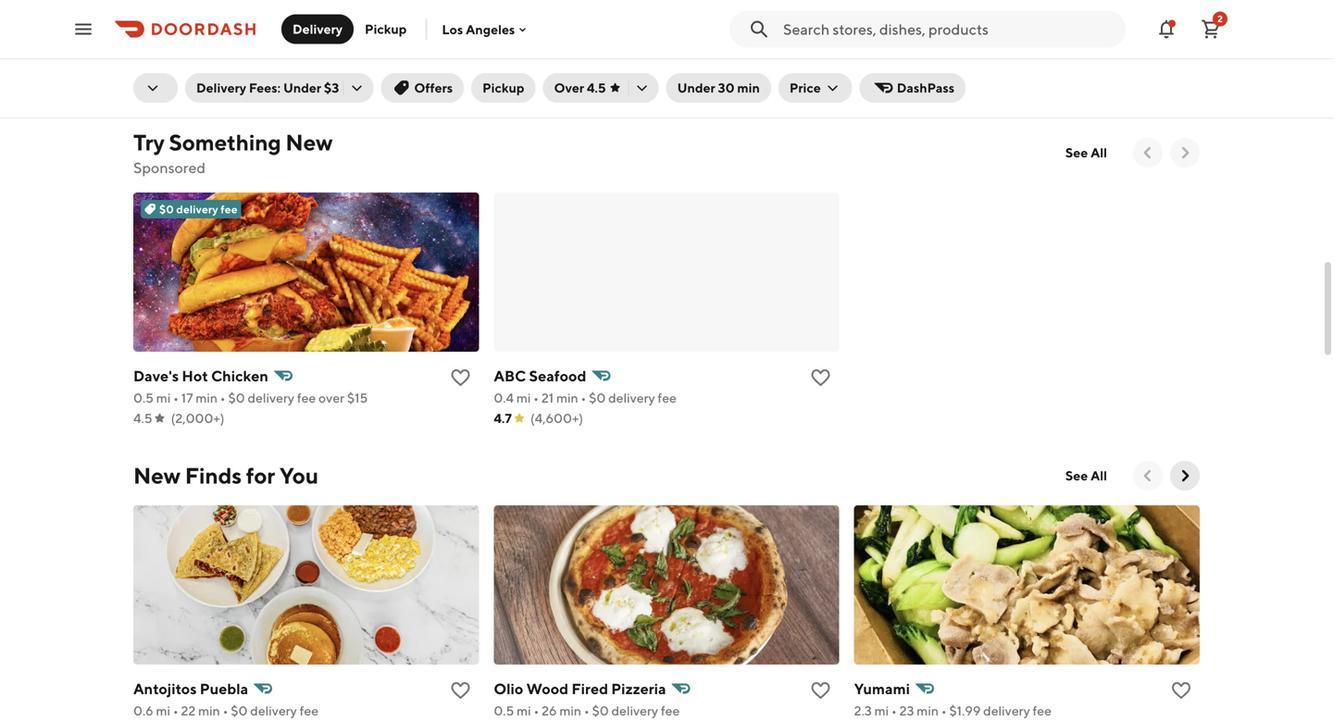 Task type: describe. For each thing, give the bounding box(es) containing it.
previous button of carousel image for olio wood fired pizzeria
[[1139, 467, 1157, 485]]

chicken
[[211, 367, 268, 385]]

2.3 mi • 23 min • $1.99 delivery fee
[[854, 703, 1052, 718]]

see all for abc seafood
[[1066, 145, 1107, 160]]

new finds for you
[[133, 462, 319, 489]]

pickup for top pickup button
[[365, 21, 407, 37]]

• left the 26
[[534, 703, 539, 718]]

nationwide offers
[[509, 51, 617, 67]]

new inside new finds for you link
[[133, 462, 181, 489]]

delivery fees: under $3
[[196, 80, 339, 95]]

delivery for puebla
[[250, 703, 297, 718]]

delivery right $0
[[176, 203, 218, 216]]

favorites
[[212, 51, 263, 67]]

click to add this store to your saved list image for abc seafood
[[810, 367, 832, 389]]

local
[[178, 51, 210, 67]]

• up (4,600+)
[[581, 390, 586, 406]]

dashpass button
[[860, 73, 966, 103]]

17
[[181, 390, 193, 406]]

los angeles
[[442, 22, 515, 37]]

local favorites link
[[178, 0, 328, 76]]

0.5 for olio wood fired pizzeria
[[494, 703, 514, 718]]

$​0 for wood
[[592, 703, 609, 718]]

see for abc seafood
[[1066, 145, 1088, 160]]

1 vertical spatial 4.5
[[133, 411, 152, 426]]

antojitos puebla
[[133, 680, 248, 698]]

over
[[554, 80, 584, 95]]

new inside the try something new sponsored
[[286, 129, 333, 156]]

• down fired
[[584, 703, 590, 718]]

something
[[169, 129, 281, 156]]

wood
[[526, 680, 569, 698]]

0.4
[[494, 390, 514, 406]]

los angeles button
[[442, 22, 530, 37]]

fee for puebla
[[300, 703, 319, 718]]

under 30 min button
[[666, 73, 771, 103]]

sponsored
[[133, 159, 206, 176]]

$1.99
[[949, 703, 981, 718]]

4.7
[[494, 411, 512, 426]]

min for yumami
[[917, 703, 939, 718]]

delivery for delivery
[[293, 21, 343, 37]]

click to add this store to your saved list image for dave's hot chicken
[[449, 367, 472, 389]]

0.5 mi • 17 min • $​0 delivery fee over $15
[[133, 390, 368, 406]]

olio wood fired pizzeria
[[494, 680, 666, 698]]

mi for antojitos
[[156, 703, 170, 718]]

22
[[181, 703, 196, 718]]

fired
[[572, 680, 608, 698]]

snacks
[[887, 51, 927, 67]]

21
[[541, 390, 554, 406]]

click to add this store to your saved list image for wood
[[810, 680, 832, 702]]

0.4 mi • 21 min • $​0 delivery fee
[[494, 390, 677, 406]]

angeles
[[466, 22, 515, 37]]

previous button of carousel image for abc seafood
[[1139, 144, 1157, 162]]

1 horizontal spatial pickup button
[[471, 73, 536, 103]]

dave's
[[133, 367, 179, 385]]

$​0 for hot
[[228, 390, 245, 406]]

pickup for rightmost pickup button
[[483, 80, 525, 95]]

dave's hot chicken
[[133, 367, 268, 385]]

fees:
[[249, 80, 281, 95]]

fee for wood
[[661, 703, 680, 718]]

pet gifts link
[[674, 0, 825, 76]]

nationwide
[[509, 51, 577, 67]]

all for abc seafood
[[1091, 145, 1107, 160]]

over 4.5 button
[[543, 73, 659, 103]]

1 under from the left
[[283, 80, 321, 95]]

under inside under 30 min button
[[677, 80, 715, 95]]

alcohol gifts link
[[343, 0, 494, 76]]

delivery for wood
[[612, 703, 658, 718]]

over
[[319, 390, 344, 406]]

2 button
[[1192, 11, 1230, 48]]

1 items, open order cart image
[[1200, 18, 1222, 40]]

pizzeria
[[611, 680, 666, 698]]

finds
[[185, 462, 242, 489]]

mi for dave's
[[156, 390, 171, 406]]

seafood
[[529, 367, 586, 385]]

alcohol
[[343, 51, 389, 67]]

• left 22
[[173, 703, 178, 718]]

fee for hot
[[297, 390, 316, 406]]

• left 17
[[173, 390, 179, 406]]

local favorites
[[178, 51, 263, 67]]

alcohol gifts
[[343, 51, 417, 67]]

see all for olio wood fired pizzeria
[[1066, 468, 1107, 483]]

26
[[542, 703, 557, 718]]

mi right 2.3
[[875, 703, 889, 718]]

pet gifts
[[674, 51, 723, 67]]



Task type: locate. For each thing, give the bounding box(es) containing it.
under 30 min
[[677, 80, 760, 95]]

2 see all from the top
[[1066, 468, 1107, 483]]

abc
[[494, 367, 526, 385]]

• left 21
[[533, 390, 539, 406]]

gifts right pet
[[697, 51, 723, 67]]

1 previous button of carousel image from the top
[[1139, 144, 1157, 162]]

• down puebla
[[223, 703, 228, 718]]

gifts
[[391, 51, 417, 67], [697, 51, 723, 67]]

1 horizontal spatial gifts
[[697, 51, 723, 67]]

hot
[[182, 367, 208, 385]]

(2,000+)
[[171, 411, 225, 426]]

open menu image
[[72, 18, 94, 40]]

min for antojitos puebla
[[198, 703, 220, 718]]

gifts up offers button
[[391, 51, 417, 67]]

0.5 down olio
[[494, 703, 514, 718]]

1 vertical spatial pickup
[[483, 80, 525, 95]]

click to add this store to your saved list image
[[449, 680, 472, 702], [810, 680, 832, 702], [1170, 680, 1192, 702]]

0 horizontal spatial 0.5
[[133, 390, 154, 406]]

0 horizontal spatial gifts
[[391, 51, 417, 67]]

$​0
[[228, 390, 245, 406], [589, 390, 606, 406], [231, 703, 248, 718], [592, 703, 609, 718]]

0 vertical spatial pickup button
[[354, 14, 418, 44]]

holiday
[[839, 51, 885, 67]]

holiday snacks link
[[839, 0, 990, 76]]

0 vertical spatial see
[[1066, 145, 1088, 160]]

delivery inside button
[[293, 21, 343, 37]]

pickup up alcohol gifts
[[365, 21, 407, 37]]

see for olio wood fired pizzeria
[[1066, 468, 1088, 483]]

over 4.5
[[554, 80, 606, 95]]

0 vertical spatial 4.5
[[587, 80, 606, 95]]

min right 23
[[917, 703, 939, 718]]

offers inside button
[[414, 80, 453, 95]]

pickup button up alcohol gifts
[[354, 14, 418, 44]]

0 horizontal spatial new
[[133, 462, 181, 489]]

see all
[[1066, 145, 1107, 160], [1066, 468, 1107, 483]]

0 horizontal spatial click to add this store to your saved list image
[[449, 367, 472, 389]]

1 next button of carousel image from the top
[[1176, 144, 1194, 162]]

(4,600+)
[[530, 411, 583, 426]]

delivery right 21
[[608, 390, 655, 406]]

$0
[[159, 203, 174, 216]]

4.5
[[587, 80, 606, 95], [133, 411, 152, 426]]

next button of carousel image for abc seafood
[[1176, 144, 1194, 162]]

1 horizontal spatial pickup
[[483, 80, 525, 95]]

1 horizontal spatial new
[[286, 129, 333, 156]]

new down $3
[[286, 129, 333, 156]]

$15
[[347, 390, 368, 406]]

min for dave's hot chicken
[[196, 390, 218, 406]]

min right 22
[[198, 703, 220, 718]]

1 horizontal spatial click to add this store to your saved list image
[[810, 367, 832, 389]]

4.5 inside button
[[587, 80, 606, 95]]

0.6 mi • 22 min • $​0 delivery fee
[[133, 703, 319, 718]]

see all link
[[1054, 138, 1118, 168], [1054, 461, 1118, 491]]

$0 delivery fee
[[159, 203, 238, 216]]

price
[[790, 80, 821, 95]]

Store search: begin typing to search for stores available on DoorDash text field
[[783, 19, 1115, 39]]

2 see all link from the top
[[1054, 461, 1118, 491]]

offers up the over 4.5 button
[[580, 51, 617, 67]]

gifts for alcohol gifts
[[391, 51, 417, 67]]

1 see all from the top
[[1066, 145, 1107, 160]]

delivery button
[[281, 14, 354, 44]]

0 vertical spatial next button of carousel image
[[1176, 144, 1194, 162]]

click to add this store to your saved list image
[[449, 367, 472, 389], [810, 367, 832, 389]]

0.5
[[133, 390, 154, 406], [494, 703, 514, 718]]

2 all from the top
[[1091, 468, 1107, 483]]

• left 23
[[891, 703, 897, 718]]

min right 17
[[196, 390, 218, 406]]

new finds for you link
[[133, 461, 319, 491]]

$​0 for puebla
[[231, 703, 248, 718]]

2 horizontal spatial click to add this store to your saved list image
[[1170, 680, 1192, 702]]

$​0 down the chicken
[[228, 390, 245, 406]]

1 vertical spatial previous button of carousel image
[[1139, 467, 1157, 485]]

0 vertical spatial pickup
[[365, 21, 407, 37]]

next button of carousel image for olio wood fired pizzeria
[[1176, 467, 1194, 485]]

min for abc seafood
[[556, 390, 578, 406]]

2 previous button of carousel image from the top
[[1139, 467, 1157, 485]]

1 vertical spatial 0.5
[[494, 703, 514, 718]]

2 under from the left
[[677, 80, 715, 95]]

price button
[[778, 73, 852, 103]]

dashpass
[[897, 80, 955, 95]]

min right 30
[[737, 80, 760, 95]]

2.3
[[854, 703, 872, 718]]

1 vertical spatial pickup button
[[471, 73, 536, 103]]

0.5 down dave's
[[133, 390, 154, 406]]

1 horizontal spatial 0.5
[[494, 703, 514, 718]]

1 gifts from the left
[[391, 51, 417, 67]]

0 horizontal spatial pickup button
[[354, 14, 418, 44]]

see
[[1066, 145, 1088, 160], [1066, 468, 1088, 483]]

pickup button down nationwide
[[471, 73, 536, 103]]

next button of carousel image
[[1176, 144, 1194, 162], [1176, 467, 1194, 485]]

1 vertical spatial all
[[1091, 468, 1107, 483]]

gifts for pet gifts
[[697, 51, 723, 67]]

0.5 mi • 26 min • $​0 delivery fee
[[494, 703, 680, 718]]

new
[[286, 129, 333, 156], [133, 462, 181, 489]]

1 all from the top
[[1091, 145, 1107, 160]]

puebla
[[200, 680, 248, 698]]

0.5 for dave's hot chicken
[[133, 390, 154, 406]]

delivery for delivery fees: under $3
[[196, 80, 246, 95]]

0 vertical spatial new
[[286, 129, 333, 156]]

under down pet gifts
[[677, 80, 715, 95]]

pickup button
[[354, 14, 418, 44], [471, 73, 536, 103]]

mi down dave's
[[156, 390, 171, 406]]

1 see from the top
[[1066, 145, 1088, 160]]

antojitos
[[133, 680, 197, 698]]

23
[[900, 703, 914, 718]]

1 horizontal spatial 4.5
[[587, 80, 606, 95]]

delivery for seafood
[[608, 390, 655, 406]]

all for olio wood fired pizzeria
[[1091, 468, 1107, 483]]

try
[[133, 129, 165, 156]]

2 gifts from the left
[[697, 51, 723, 67]]

offers button
[[381, 73, 464, 103]]

yumami
[[854, 680, 910, 698]]

delivery
[[293, 21, 343, 37], [196, 80, 246, 95]]

mi right 0.6
[[156, 703, 170, 718]]

min for olio wood fired pizzeria
[[560, 703, 581, 718]]

0 horizontal spatial offers
[[414, 80, 453, 95]]

delivery for hot
[[248, 390, 294, 406]]

see all link for olio wood fired pizzeria
[[1054, 461, 1118, 491]]

you
[[279, 462, 319, 489]]

2 click to add this store to your saved list image from the left
[[810, 680, 832, 702]]

• left "$1.99"
[[941, 703, 947, 718]]

2 next button of carousel image from the top
[[1176, 467, 1194, 485]]

min right 21
[[556, 390, 578, 406]]

previous button of carousel image
[[1139, 144, 1157, 162], [1139, 467, 1157, 485]]

$​0 right 21
[[589, 390, 606, 406]]

4.5 right over
[[587, 80, 606, 95]]

0 horizontal spatial under
[[283, 80, 321, 95]]

delivery right 22
[[250, 703, 297, 718]]

try something new sponsored
[[133, 129, 333, 176]]

1 horizontal spatial offers
[[580, 51, 617, 67]]

delivery down the pizzeria
[[612, 703, 658, 718]]

0 vertical spatial 0.5
[[133, 390, 154, 406]]

1 horizontal spatial delivery
[[293, 21, 343, 37]]

0 vertical spatial see all link
[[1054, 138, 1118, 168]]

0 vertical spatial see all
[[1066, 145, 1107, 160]]

mi right 0.4
[[516, 390, 531, 406]]

$​0 down puebla
[[231, 703, 248, 718]]

for
[[246, 462, 275, 489]]

1 vertical spatial see
[[1066, 468, 1088, 483]]

2 see from the top
[[1066, 468, 1088, 483]]

abc seafood
[[494, 367, 586, 385]]

$​0 for seafood
[[589, 390, 606, 406]]

min right the 26
[[560, 703, 581, 718]]

offers
[[580, 51, 617, 67], [414, 80, 453, 95]]

olio
[[494, 680, 523, 698]]

nationwide offers link
[[509, 0, 659, 76]]

new left finds
[[133, 462, 181, 489]]

1 vertical spatial next button of carousel image
[[1176, 467, 1194, 485]]

under left $3
[[283, 80, 321, 95]]

pickup down nationwide
[[483, 80, 525, 95]]

0 horizontal spatial click to add this store to your saved list image
[[449, 680, 472, 702]]

0 horizontal spatial delivery
[[196, 80, 246, 95]]

delivery down local favorites
[[196, 80, 246, 95]]

0 horizontal spatial pickup
[[365, 21, 407, 37]]

see all link for abc seafood
[[1054, 138, 1118, 168]]

0 vertical spatial offers
[[580, 51, 617, 67]]

pickup
[[365, 21, 407, 37], [483, 80, 525, 95]]

delivery down the chicken
[[248, 390, 294, 406]]

mi for abc
[[516, 390, 531, 406]]

under
[[283, 80, 321, 95], [677, 80, 715, 95]]

delivery right "$1.99"
[[983, 703, 1030, 718]]

4.5 down dave's
[[133, 411, 152, 426]]

notification bell image
[[1155, 18, 1178, 40]]

los
[[442, 22, 463, 37]]

0 horizontal spatial 4.5
[[133, 411, 152, 426]]

mi
[[156, 390, 171, 406], [516, 390, 531, 406], [156, 703, 170, 718], [517, 703, 531, 718], [875, 703, 889, 718]]

0.6
[[133, 703, 153, 718]]

delivery up $3
[[293, 21, 343, 37]]

1 click to add this store to your saved list image from the left
[[449, 680, 472, 702]]

0 vertical spatial all
[[1091, 145, 1107, 160]]

2 click to add this store to your saved list image from the left
[[810, 367, 832, 389]]

1 see all link from the top
[[1054, 138, 1118, 168]]

pet
[[674, 51, 695, 67]]

$​0 down fired
[[592, 703, 609, 718]]

offers inside 'link'
[[580, 51, 617, 67]]

1 click to add this store to your saved list image from the left
[[449, 367, 472, 389]]

fee for seafood
[[658, 390, 677, 406]]

$3
[[324, 80, 339, 95]]

all
[[1091, 145, 1107, 160], [1091, 468, 1107, 483]]

fee
[[221, 203, 238, 216], [297, 390, 316, 406], [658, 390, 677, 406], [300, 703, 319, 718], [661, 703, 680, 718], [1033, 703, 1052, 718]]

30
[[718, 80, 735, 95]]

1 vertical spatial new
[[133, 462, 181, 489]]

2
[[1218, 13, 1223, 24]]

click to add this store to your saved list image for puebla
[[449, 680, 472, 702]]

offers down alcohol gifts link
[[414, 80, 453, 95]]

holiday snacks
[[839, 51, 927, 67]]

1 vertical spatial see all
[[1066, 468, 1107, 483]]

1 vertical spatial delivery
[[196, 80, 246, 95]]

• down the chicken
[[220, 390, 226, 406]]

0 vertical spatial delivery
[[293, 21, 343, 37]]

1 vertical spatial offers
[[414, 80, 453, 95]]

min inside button
[[737, 80, 760, 95]]

mi for olio
[[517, 703, 531, 718]]

1 vertical spatial see all link
[[1054, 461, 1118, 491]]

0 vertical spatial previous button of carousel image
[[1139, 144, 1157, 162]]

min
[[737, 80, 760, 95], [196, 390, 218, 406], [556, 390, 578, 406], [198, 703, 220, 718], [560, 703, 581, 718], [917, 703, 939, 718]]

1 horizontal spatial under
[[677, 80, 715, 95]]

1 horizontal spatial click to add this store to your saved list image
[[810, 680, 832, 702]]

3 click to add this store to your saved list image from the left
[[1170, 680, 1192, 702]]

mi left the 26
[[517, 703, 531, 718]]

delivery
[[176, 203, 218, 216], [248, 390, 294, 406], [608, 390, 655, 406], [250, 703, 297, 718], [612, 703, 658, 718], [983, 703, 1030, 718]]



Task type: vqa. For each thing, say whether or not it's contained in the screenshot.
Help "link"
no



